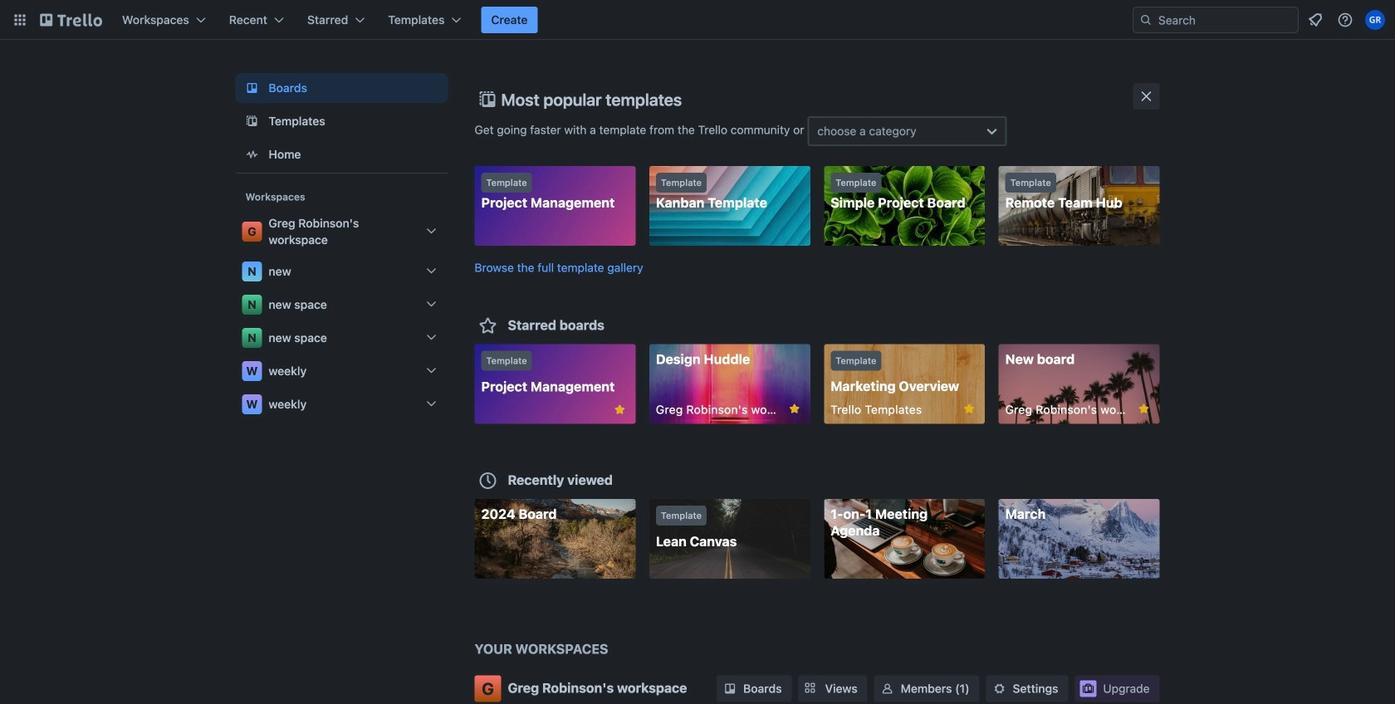 Task type: describe. For each thing, give the bounding box(es) containing it.
greg robinson (gregrobinson96) image
[[1366, 10, 1386, 30]]

back to home image
[[40, 7, 102, 33]]

board image
[[242, 78, 262, 98]]

search image
[[1140, 13, 1153, 27]]

home image
[[242, 145, 262, 164]]

open information menu image
[[1338, 12, 1354, 28]]

1 horizontal spatial click to unstar this board. it will be removed from your starred list. image
[[787, 402, 802, 417]]

0 horizontal spatial click to unstar this board. it will be removed from your starred list. image
[[613, 403, 628, 417]]



Task type: locate. For each thing, give the bounding box(es) containing it.
1 sm image from the left
[[722, 681, 739, 697]]

click to unstar this board. it will be removed from your starred list. image
[[787, 402, 802, 417], [1137, 402, 1152, 417], [613, 403, 628, 417]]

0 notifications image
[[1306, 10, 1326, 30]]

3 sm image from the left
[[992, 681, 1008, 697]]

template board image
[[242, 111, 262, 131]]

primary element
[[0, 0, 1396, 40]]

2 sm image from the left
[[880, 681, 896, 697]]

sm image
[[722, 681, 739, 697], [880, 681, 896, 697], [992, 681, 1008, 697]]

1 horizontal spatial sm image
[[880, 681, 896, 697]]

2 horizontal spatial sm image
[[992, 681, 1008, 697]]

click to unstar this board. it will be removed from your starred list. image
[[962, 402, 977, 417]]

2 horizontal spatial click to unstar this board. it will be removed from your starred list. image
[[1137, 402, 1152, 417]]

0 horizontal spatial sm image
[[722, 681, 739, 697]]

Search field
[[1153, 8, 1299, 32]]



Task type: vqa. For each thing, say whether or not it's contained in the screenshot.
Topic
no



